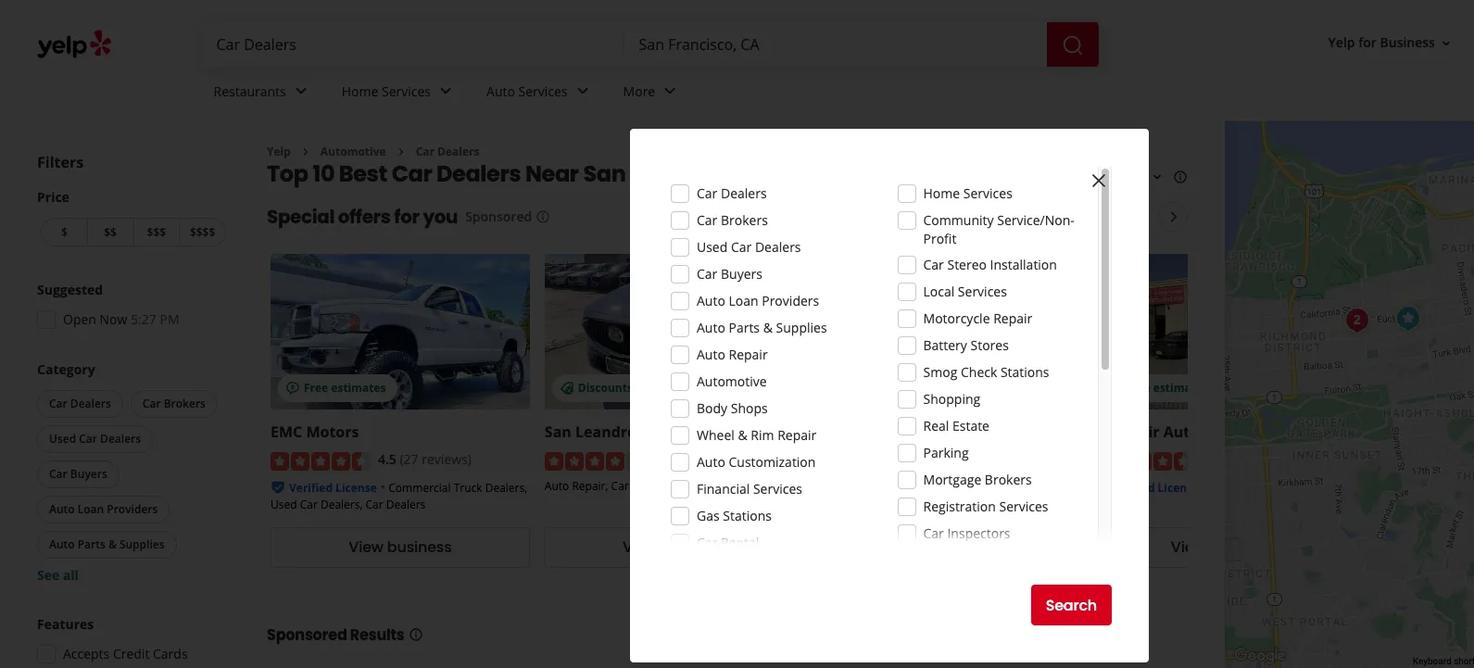 Task type: describe. For each thing, give the bounding box(es) containing it.
$$$ button
[[133, 218, 179, 247]]

free estimates link for air
[[1093, 254, 1353, 410]]

estimates for emc motors
[[331, 380, 386, 396]]

transmission
[[992, 478, 1061, 494]]

offers
[[338, 204, 391, 230]]

credit
[[113, 645, 150, 663]]

verified license for air
[[1112, 480, 1200, 496]]

free estimates link for transmissions
[[819, 254, 1078, 410]]

search dialog
[[0, 0, 1475, 668]]

car stereo installation
[[924, 256, 1058, 273]]

$$$$
[[190, 224, 215, 240]]

close image
[[1088, 169, 1110, 192]]

smog check stations
[[924, 363, 1050, 381]]

business for transmissions
[[936, 537, 1000, 558]]

0 horizontal spatial 16 info v2 image
[[408, 627, 423, 642]]

16 free estimates v2 image
[[1108, 381, 1123, 396]]

check inside search dialog
[[961, 363, 998, 381]]

check inside auto repair, smog check stations
[[1310, 480, 1341, 496]]

(120
[[674, 451, 700, 468]]

services up near
[[519, 82, 568, 100]]

san leandro mazda
[[545, 422, 689, 443]]

repair up stores
[[994, 310, 1033, 327]]

1 horizontal spatial san
[[583, 159, 626, 189]]

1 vertical spatial san
[[545, 422, 572, 443]]

used car dealers button
[[37, 425, 153, 453]]

suggested
[[37, 281, 103, 298]]

used inside button
[[49, 431, 76, 447]]

used car dealers inside button
[[49, 431, 141, 447]]

emc
[[271, 422, 302, 443]]

0 vertical spatial brokers
[[721, 211, 768, 229]]

repair up auto repair, smog check stations
[[1203, 422, 1252, 443]]

4.5 (27 reviews)
[[378, 451, 472, 468]]

supplies inside search dialog
[[776, 319, 827, 336]]

2 free from the left
[[852, 380, 877, 396]]

car rental
[[697, 534, 759, 552]]

auto parts & supplies inside search dialog
[[697, 319, 827, 336]]

view for leandro
[[623, 537, 658, 558]]

mortgage brokers
[[924, 471, 1032, 488]]

cards
[[153, 645, 188, 663]]

repair up shops
[[729, 346, 768, 363]]

$$$$ button
[[179, 218, 226, 247]]

accepts
[[63, 645, 110, 663]]

clean air auto repair link
[[1093, 422, 1252, 443]]

free estimates for emc motors
[[304, 380, 386, 396]]

air
[[1139, 422, 1160, 443]]

1 horizontal spatial dealers,
[[485, 480, 528, 496]]

loan inside search dialog
[[729, 292, 759, 310]]

more
[[623, 82, 656, 100]]

repair, inside auto repair, smog check stations
[[1239, 480, 1275, 496]]

keyboard short button
[[1413, 655, 1475, 668]]

car brokers inside button
[[143, 396, 206, 412]]

auto inside auto repair, oil change stations, transmission repair
[[819, 478, 844, 494]]

2 free estimates from the left
[[852, 380, 935, 396]]

now
[[100, 311, 127, 328]]

rim
[[751, 426, 774, 444]]

1 horizontal spatial car dealers
[[416, 144, 480, 159]]

price
[[37, 188, 69, 206]]

commercial truck dealers, used car dealers, car dealers
[[271, 480, 528, 512]]

services up community service/non- profit
[[964, 184, 1013, 202]]

available
[[636, 380, 686, 396]]

discounts
[[578, 380, 633, 396]]

stereo
[[948, 256, 987, 273]]

community
[[924, 211, 994, 229]]

shops
[[731, 400, 768, 417]]

0 horizontal spatial for
[[394, 204, 420, 230]]

view business for transmissions
[[897, 537, 1000, 558]]

keyboard short
[[1413, 656, 1475, 667]]

stations inside auto repair, smog check stations
[[1093, 497, 1135, 512]]

clean
[[1093, 422, 1135, 443]]

transmissions
[[879, 422, 985, 443]]

features
[[37, 615, 94, 633]]

real estate
[[924, 417, 990, 435]]

short
[[1454, 656, 1475, 667]]

car inside 'button'
[[49, 466, 67, 482]]

search image
[[1062, 34, 1084, 56]]

estate
[[953, 417, 990, 435]]

special offers for you
[[267, 204, 458, 230]]

0 horizontal spatial stations
[[723, 507, 772, 525]]

stores
[[971, 336, 1009, 354]]

registration
[[924, 498, 996, 515]]

$ button
[[41, 218, 87, 247]]

providers inside search dialog
[[762, 292, 820, 310]]

all
[[63, 566, 79, 584]]

motors
[[306, 422, 359, 443]]

car buyers inside 'button'
[[49, 466, 107, 482]]

used inside commercial truck dealers, used car dealers, car dealers
[[271, 497, 297, 512]]

view business link for motors
[[271, 527, 530, 568]]

car brokers button
[[131, 390, 218, 418]]

service/non-
[[998, 211, 1075, 229]]

2 reviews) from the left
[[704, 451, 753, 468]]

supplies inside button
[[119, 537, 165, 552]]

16 chevron right v2 image for automotive
[[298, 144, 313, 159]]

brokers inside button
[[164, 396, 206, 412]]

& up auto repair
[[763, 319, 773, 336]]

buyers inside 'button'
[[70, 466, 107, 482]]

0 horizontal spatial dealers,
[[321, 497, 363, 512]]

california
[[749, 159, 859, 189]]

view business link for leandro
[[545, 527, 804, 568]]

(120 reviews)
[[674, 451, 753, 468]]

sponsored for sponsored
[[465, 208, 532, 226]]

restaurants
[[214, 82, 286, 100]]

24 chevron down v2 image for auto services
[[571, 80, 594, 102]]

open
[[63, 311, 96, 328]]

care
[[1074, 422, 1108, 443]]

total
[[1004, 422, 1041, 443]]

dealers inside commercial truck dealers, used car dealers, car dealers
[[386, 497, 426, 512]]

auto parts & supplies button
[[37, 531, 177, 559]]

auto parts & supplies inside button
[[49, 537, 165, 552]]

4.5
[[378, 451, 397, 468]]

map region
[[1038, 54, 1475, 668]]

motorcycle
[[924, 310, 990, 327]]

2 4.5 star rating image from the left
[[1093, 452, 1193, 471]]

financial
[[697, 480, 750, 498]]

free estimates link for motors
[[271, 254, 530, 410]]

emc motors link
[[271, 422, 359, 443]]

used inside search dialog
[[697, 238, 728, 256]]

auto loan providers inside search dialog
[[697, 292, 820, 310]]

16 chevron down v2 image
[[1439, 36, 1454, 51]]

$
[[61, 224, 67, 240]]

3.1
[[927, 451, 945, 468]]

services up motorcycle repair
[[958, 283, 1007, 300]]

car brokers inside search dialog
[[697, 211, 768, 229]]

search
[[1046, 595, 1097, 616]]

shopping
[[924, 390, 981, 408]]

view business for motors
[[349, 537, 452, 558]]

customization
[[729, 453, 816, 471]]

group containing suggested
[[32, 281, 230, 335]]

stations,
[[945, 478, 989, 494]]

top 10 best car dealers near san francisco, california
[[267, 159, 859, 189]]

free for emc
[[304, 380, 328, 396]]

yelp link
[[267, 144, 291, 159]]

auto services
[[487, 82, 568, 100]]

near
[[525, 159, 579, 189]]

car buyers button
[[37, 461, 119, 488]]

4 star rating image
[[545, 452, 645, 471]]

real
[[924, 417, 949, 435]]

1 horizontal spatial stations
[[1001, 363, 1050, 381]]

price group
[[37, 188, 230, 250]]

inspectors
[[948, 525, 1011, 542]]

restaurants link
[[199, 67, 327, 120]]

auto loan providers inside button
[[49, 501, 158, 517]]

yelp for business button
[[1321, 26, 1462, 60]]

more link
[[609, 67, 696, 120]]

car buyers inside search dialog
[[697, 265, 763, 283]]

license for motors
[[336, 480, 377, 496]]

2 horizontal spatial brokers
[[985, 471, 1032, 488]]

mortgage
[[924, 471, 982, 488]]

& left the total
[[989, 422, 1000, 443]]

car dealers inside search dialog
[[697, 184, 767, 202]]

services down transmission
[[1000, 498, 1049, 515]]

body
[[697, 400, 728, 417]]

body shops
[[697, 400, 768, 417]]

results
[[350, 625, 405, 646]]

community service/non- profit
[[924, 211, 1075, 247]]

truck
[[454, 480, 483, 496]]

oil
[[886, 478, 900, 494]]

16 verified v2 image
[[1093, 480, 1108, 495]]

stress-free auto care / emerald auto image
[[1391, 300, 1428, 337]]

16 discount available v2 image
[[560, 381, 575, 396]]



Task type: locate. For each thing, give the bounding box(es) containing it.
2 view business from the left
[[623, 537, 726, 558]]

4.5 star rating image down emc motors link
[[271, 452, 371, 471]]

reviews) up the truck
[[422, 451, 472, 468]]

16 info v2 image
[[1173, 170, 1188, 185]]

0 vertical spatial used car dealers
[[697, 238, 801, 256]]

estimates up motors at the left bottom
[[331, 380, 386, 396]]

1 vertical spatial auto loan providers
[[49, 501, 158, 517]]

free estimates up "clean air auto repair"
[[1127, 380, 1209, 396]]

free estimates up real
[[852, 380, 935, 396]]

stations down financial services
[[723, 507, 772, 525]]

view down auto repair, smog check stations
[[1171, 537, 1206, 558]]

0 horizontal spatial verified license
[[289, 480, 377, 496]]

business down auto repair, smog check stations
[[1210, 537, 1275, 558]]

view business down gas
[[623, 537, 726, 558]]

gas
[[697, 507, 720, 525]]

0 vertical spatial auto loan providers
[[697, 292, 820, 310]]

1 horizontal spatial reviews)
[[704, 451, 753, 468]]

2 horizontal spatial estimates
[[1154, 380, 1209, 396]]

2 horizontal spatial free
[[1127, 380, 1151, 396]]

2 horizontal spatial free estimates link
[[1093, 254, 1353, 410]]

2 verified license button from the left
[[1112, 478, 1200, 496]]

verified license button for motors
[[289, 478, 377, 496]]

used down (120
[[677, 478, 703, 494]]

financial services
[[697, 480, 803, 498]]

auto repair, smog check stations
[[1093, 480, 1341, 512]]

1 horizontal spatial free
[[852, 380, 877, 396]]

home inside home services link
[[342, 82, 379, 100]]

estimates for clean air auto repair
[[1154, 380, 1209, 396]]

view business for air
[[1171, 537, 1275, 558]]

1 vertical spatial parts
[[78, 537, 105, 552]]

0 vertical spatial smog
[[924, 363, 958, 381]]

0 vertical spatial automotive
[[321, 144, 386, 159]]

3.1 (60 reviews)
[[927, 451, 1020, 468]]

free estimates
[[304, 380, 386, 396], [852, 380, 935, 396], [1127, 380, 1209, 396]]

1 reviews) from the left
[[422, 451, 472, 468]]

verified for air
[[1112, 480, 1155, 496]]

group
[[32, 281, 230, 335], [33, 361, 230, 585], [32, 615, 230, 668]]

2 view from the left
[[623, 537, 658, 558]]

0 horizontal spatial reviews)
[[422, 451, 472, 468]]

home services inside search dialog
[[924, 184, 1013, 202]]

3 view from the left
[[897, 537, 932, 558]]

0 horizontal spatial home
[[342, 82, 379, 100]]

0 vertical spatial loan
[[729, 292, 759, 310]]

you
[[423, 204, 458, 230]]

24 chevron down v2 image right auto services
[[571, 80, 594, 102]]

installation
[[991, 256, 1058, 273]]

for inside button
[[1359, 34, 1377, 51]]

business categories element
[[199, 67, 1475, 120]]

mazda
[[641, 422, 689, 443]]

1 horizontal spatial brokers
[[721, 211, 768, 229]]

10
[[313, 159, 335, 189]]

0 horizontal spatial check
[[961, 363, 998, 381]]

0 horizontal spatial loan
[[78, 501, 104, 517]]

used car dealers inside search dialog
[[697, 238, 801, 256]]

automotive up "special offers for you"
[[321, 144, 386, 159]]

0 vertical spatial yelp
[[1329, 34, 1356, 51]]

1 horizontal spatial repair,
[[846, 478, 883, 494]]

24 chevron down v2 image for more
[[659, 80, 681, 102]]

buyers down used car dealers button
[[70, 466, 107, 482]]

battery stores
[[924, 336, 1009, 354]]

4 business from the left
[[1210, 537, 1275, 558]]

1 vertical spatial yelp
[[267, 144, 291, 159]]

free estimates up motors at the left bottom
[[304, 380, 386, 396]]

&
[[763, 319, 773, 336], [989, 422, 1000, 443], [738, 426, 748, 444], [108, 537, 117, 552]]

car brokers down francisco,
[[697, 211, 768, 229]]

repair, for leandro
[[572, 478, 608, 494]]

repair down 3.1 star rating image
[[819, 494, 853, 510]]

1 vertical spatial car buyers
[[49, 466, 107, 482]]

brokers down pm
[[164, 396, 206, 412]]

business down registration
[[936, 537, 1000, 558]]

16 info v2 image right results
[[408, 627, 423, 642]]

1 verified from the left
[[289, 480, 333, 496]]

license down motors at the left bottom
[[336, 480, 377, 496]]

1 horizontal spatial free estimates
[[852, 380, 935, 396]]

1 horizontal spatial parts
[[729, 319, 760, 336]]

auto repair, car dealers, used car dealers
[[545, 478, 766, 494]]

yelp
[[1329, 34, 1356, 51], [267, 144, 291, 159]]

0 horizontal spatial auto loan providers
[[49, 501, 158, 517]]

brokers up registration services
[[985, 471, 1032, 488]]

view business
[[349, 537, 452, 558], [623, 537, 726, 558], [897, 537, 1000, 558], [1171, 537, 1275, 558]]

commercial
[[389, 480, 451, 496]]

24 chevron down v2 image inside auto services link
[[571, 80, 594, 102]]

1 horizontal spatial 24 chevron down v2 image
[[571, 80, 594, 102]]

2 free estimates link from the left
[[819, 254, 1078, 410]]

1 vertical spatial sponsored
[[267, 625, 347, 646]]

2 vertical spatial brokers
[[985, 471, 1032, 488]]

stations down 16 verified v2 icon
[[1093, 497, 1135, 512]]

0 horizontal spatial car brokers
[[143, 396, 206, 412]]

car brokers down pm
[[143, 396, 206, 412]]

verified license right 16 verified v2 icon
[[1112, 480, 1200, 496]]

parts inside search dialog
[[729, 319, 760, 336]]

1 16 chevron right v2 image from the left
[[298, 144, 313, 159]]

pm
[[160, 311, 179, 328]]

24 chevron down v2 image inside home services link
[[435, 80, 457, 102]]

0 vertical spatial home services
[[342, 82, 431, 100]]

local
[[924, 283, 955, 300]]

loan down the car buyers 'button'
[[78, 501, 104, 517]]

reviews) for emc motors
[[422, 451, 472, 468]]

services down customization
[[753, 480, 803, 498]]

1 vertical spatial check
[[1310, 480, 1341, 496]]

3 free estimates from the left
[[1127, 380, 1209, 396]]

open now 5:27 pm
[[63, 311, 179, 328]]

1 vertical spatial home services
[[924, 184, 1013, 202]]

view business link for transmissions
[[819, 527, 1078, 568]]

2 vertical spatial group
[[32, 615, 230, 668]]

parts
[[729, 319, 760, 336], [78, 537, 105, 552]]

parts inside button
[[78, 537, 105, 552]]

home services up automotive link
[[342, 82, 431, 100]]

0 vertical spatial check
[[961, 363, 998, 381]]

1 license from the left
[[336, 480, 377, 496]]

0 horizontal spatial 4.5 star rating image
[[271, 452, 371, 471]]

yelp left 10
[[267, 144, 291, 159]]

used down 16 verified v2 image
[[271, 497, 297, 512]]

view for motors
[[349, 537, 384, 558]]

1 horizontal spatial 16 info v2 image
[[536, 210, 551, 225]]

loan up auto repair
[[729, 292, 759, 310]]

0 vertical spatial sponsored
[[465, 208, 532, 226]]

2 estimates from the left
[[880, 380, 935, 396]]

francisco,
[[630, 159, 745, 189]]

1 vertical spatial loan
[[78, 501, 104, 517]]

verified for motors
[[289, 480, 333, 496]]

1 business from the left
[[387, 537, 452, 558]]

0 horizontal spatial repair,
[[572, 478, 608, 494]]

1 vertical spatial auto parts & supplies
[[49, 537, 165, 552]]

None search field
[[202, 22, 1103, 67]]

reviews) down wheel
[[704, 451, 753, 468]]

1 view business from the left
[[349, 537, 452, 558]]

smog
[[924, 363, 958, 381], [1278, 480, 1307, 496]]

verified license for motors
[[289, 480, 377, 496]]

view business link down registration
[[819, 527, 1078, 568]]

reviews) up mortgage brokers
[[970, 451, 1020, 468]]

1 free estimates link from the left
[[271, 254, 530, 410]]

0 horizontal spatial 24 chevron down v2 image
[[435, 80, 457, 102]]

parts down auto loan providers button
[[78, 537, 105, 552]]

0 horizontal spatial supplies
[[119, 537, 165, 552]]

view business link down commercial truck dealers, used car dealers, car dealers
[[271, 527, 530, 568]]

verified license right 16 verified v2 image
[[289, 480, 377, 496]]

repair
[[994, 310, 1033, 327], [729, 346, 768, 363], [1203, 422, 1252, 443], [778, 426, 817, 444], [819, 494, 853, 510]]

business for motors
[[387, 537, 452, 558]]

0 horizontal spatial used car dealers
[[49, 431, 141, 447]]

0 horizontal spatial brokers
[[164, 396, 206, 412]]

group containing features
[[32, 615, 230, 668]]

1 horizontal spatial home services
[[924, 184, 1013, 202]]

car dealers inside button
[[49, 396, 111, 412]]

dealers,
[[632, 478, 674, 494], [485, 480, 528, 496], [321, 497, 363, 512]]

1 vertical spatial car brokers
[[143, 396, 206, 412]]

view business link for air
[[1093, 527, 1353, 568]]

estimates up real
[[880, 380, 935, 396]]

auto inside business categories element
[[487, 82, 515, 100]]

estimates up clean air auto repair link
[[1154, 380, 1209, 396]]

view for transmissions
[[897, 537, 932, 558]]

automotive
[[321, 144, 386, 159], [697, 373, 767, 390]]

filters
[[37, 152, 84, 172]]

repair right rim
[[778, 426, 817, 444]]

smog inside search dialog
[[924, 363, 958, 381]]

car inspectors
[[924, 525, 1011, 542]]

brokers
[[721, 211, 768, 229], [164, 396, 206, 412], [985, 471, 1032, 488]]

used car dealers
[[697, 238, 801, 256], [49, 431, 141, 447]]

3 free estimates link from the left
[[1093, 254, 1353, 410]]

1 vertical spatial brokers
[[164, 396, 206, 412]]

business
[[387, 537, 452, 558], [661, 537, 726, 558], [936, 537, 1000, 558], [1210, 537, 1275, 558]]

24 chevron down v2 image right the more on the left top of the page
[[659, 80, 681, 102]]

yelp for 'yelp' link
[[267, 144, 291, 159]]

1 view business link from the left
[[271, 527, 530, 568]]

auto parts & supplies up auto repair
[[697, 319, 827, 336]]

business down commercial truck dealers, used car dealers, car dealers
[[387, 537, 452, 558]]

2 license from the left
[[1158, 480, 1200, 496]]

car buyers
[[697, 265, 763, 283], [49, 466, 107, 482]]

1 vertical spatial automotive
[[697, 373, 767, 390]]

0 horizontal spatial automotive
[[321, 144, 386, 159]]

rental
[[721, 534, 759, 552]]

1 vertical spatial buyers
[[70, 466, 107, 482]]

2 verified from the left
[[1112, 480, 1155, 496]]

repair inside auto repair, oil change stations, transmission repair
[[819, 494, 853, 510]]

$$$
[[147, 224, 166, 240]]

yelp for yelp for business
[[1329, 34, 1356, 51]]

yelp left business
[[1329, 34, 1356, 51]]

local services
[[924, 283, 1007, 300]]

2 horizontal spatial repair,
[[1239, 480, 1275, 496]]

16 verified v2 image
[[271, 480, 285, 495]]

sponsored for sponsored results
[[267, 625, 347, 646]]

business
[[1381, 34, 1436, 51]]

1 vertical spatial providers
[[107, 501, 158, 517]]

repair, inside auto repair, oil change stations, transmission repair
[[846, 478, 883, 494]]

1 horizontal spatial auto loan providers
[[697, 292, 820, 310]]

view down auto repair, car dealers, used car dealers
[[623, 537, 658, 558]]

2 horizontal spatial 24 chevron down v2 image
[[659, 80, 681, 102]]

free right 16 free estimates v2 icon on the bottom
[[1127, 380, 1151, 396]]

providers inside button
[[107, 501, 158, 517]]

services
[[382, 82, 431, 100], [519, 82, 568, 100], [964, 184, 1013, 202], [958, 283, 1007, 300], [753, 480, 803, 498], [1000, 498, 1049, 515]]

0 horizontal spatial free estimates link
[[271, 254, 530, 410]]

auto loan providers up auto repair
[[697, 292, 820, 310]]

view
[[349, 537, 384, 558], [623, 537, 658, 558], [897, 537, 932, 558], [1171, 537, 1206, 558]]

2 verified license from the left
[[1112, 480, 1200, 496]]

view business link
[[271, 527, 530, 568], [545, 527, 804, 568], [819, 527, 1078, 568], [1093, 527, 1353, 568]]

car brokers
[[697, 211, 768, 229], [143, 396, 206, 412]]

license for air
[[1158, 480, 1200, 496]]

home up "community"
[[924, 184, 960, 202]]

free for clean
[[1127, 380, 1151, 396]]

san right near
[[583, 159, 626, 189]]

buyers inside search dialog
[[721, 265, 763, 283]]

2 16 chevron right v2 image from the left
[[394, 144, 408, 159]]

verified license button for air
[[1112, 478, 1200, 496]]

car dealers button
[[37, 390, 123, 418]]

profit
[[924, 230, 957, 247]]

0 vertical spatial car brokers
[[697, 211, 768, 229]]

auto
[[487, 82, 515, 100], [697, 292, 726, 310], [697, 319, 726, 336], [697, 346, 726, 363], [1164, 422, 1200, 443], [697, 453, 726, 471], [545, 478, 569, 494], [819, 478, 844, 494], [1211, 480, 1236, 496], [49, 501, 75, 517], [49, 537, 75, 552]]

0 horizontal spatial free estimates
[[304, 380, 386, 396]]

16 chevron right v2 image for car dealers
[[394, 144, 408, 159]]

1 horizontal spatial 4.5 star rating image
[[1093, 452, 1193, 471]]

0 horizontal spatial providers
[[107, 501, 158, 517]]

3 24 chevron down v2 image from the left
[[659, 80, 681, 102]]

dealers
[[438, 144, 480, 159], [437, 159, 521, 189], [721, 184, 767, 202], [755, 238, 801, 256], [70, 396, 111, 412], [100, 431, 141, 447], [727, 478, 766, 494], [386, 497, 426, 512]]

business for leandro
[[661, 537, 726, 558]]

san francisco toyota image
[[1340, 302, 1377, 339]]

& inside button
[[108, 537, 117, 552]]

5:27
[[131, 311, 157, 328]]

1 horizontal spatial loan
[[729, 292, 759, 310]]

& down auto loan providers button
[[108, 537, 117, 552]]

2 horizontal spatial stations
[[1093, 497, 1135, 512]]

view for air
[[1171, 537, 1206, 558]]

0 vertical spatial car dealers
[[416, 144, 480, 159]]

view business link down auto repair, smog check stations
[[1093, 527, 1353, 568]]

24 chevron down v2 image inside more link
[[659, 80, 681, 102]]

auto customization
[[697, 453, 816, 471]]

see
[[37, 566, 60, 584]]

for left you at the left top of page
[[394, 204, 420, 230]]

car buyers down used car dealers button
[[49, 466, 107, 482]]

registration services
[[924, 498, 1049, 515]]

change
[[903, 478, 942, 494]]

3 free from the left
[[1127, 380, 1151, 396]]

group containing category
[[33, 361, 230, 585]]

4.5 star rating image
[[271, 452, 371, 471], [1093, 452, 1193, 471]]

0 vertical spatial san
[[583, 159, 626, 189]]

0 horizontal spatial verified
[[289, 480, 333, 496]]

verified right 16 verified v2 icon
[[1112, 480, 1155, 496]]

24 chevron down v2 image up car dealers link
[[435, 80, 457, 102]]

home services up "community"
[[924, 184, 1013, 202]]

next image
[[1163, 206, 1185, 228]]

accepts credit cards
[[63, 645, 188, 663]]

3 estimates from the left
[[1154, 380, 1209, 396]]

0 horizontal spatial san
[[545, 422, 572, 443]]

verified license button down air
[[1112, 478, 1200, 496]]

& left rim
[[738, 426, 748, 444]]

1 vertical spatial smog
[[1278, 480, 1307, 496]]

2 business from the left
[[661, 537, 726, 558]]

1 estimates from the left
[[331, 380, 386, 396]]

license down clean air auto repair link
[[1158, 480, 1200, 496]]

providers up auto parts & supplies button on the left
[[107, 501, 158, 517]]

loan inside auto loan providers button
[[78, 501, 104, 517]]

16 info v2 image
[[536, 210, 551, 225], [408, 627, 423, 642]]

dealers, down (120
[[632, 478, 674, 494]]

24 chevron down v2 image
[[290, 80, 312, 102]]

1 horizontal spatial 16 chevron right v2 image
[[394, 144, 408, 159]]

buyers up auto repair
[[721, 265, 763, 283]]

brokers down francisco,
[[721, 211, 768, 229]]

stations down stores
[[1001, 363, 1050, 381]]

0 horizontal spatial yelp
[[267, 144, 291, 159]]

home right 24 chevron down v2 image
[[342, 82, 379, 100]]

24 chevron down v2 image for home services
[[435, 80, 457, 102]]

auto inside auto repair, smog check stations
[[1211, 480, 1236, 496]]

16 chevron right v2 image
[[298, 144, 313, 159], [394, 144, 408, 159]]

car
[[416, 144, 435, 159], [392, 159, 432, 189], [697, 184, 718, 202], [697, 211, 718, 229], [731, 238, 752, 256], [924, 256, 944, 273], [697, 265, 718, 283], [49, 396, 67, 412], [143, 396, 161, 412], [1045, 422, 1070, 443], [79, 431, 97, 447], [49, 466, 67, 482], [611, 478, 629, 494], [706, 478, 724, 494], [300, 497, 318, 512], [366, 497, 383, 512], [924, 525, 944, 542], [697, 534, 718, 552]]

1 horizontal spatial verified
[[1112, 480, 1155, 496]]

used car dealers down car dealers button
[[49, 431, 141, 447]]

1 verified license from the left
[[289, 480, 377, 496]]

repair, for transmissions
[[846, 478, 883, 494]]

4 view from the left
[[1171, 537, 1206, 558]]

verified license button down motors at the left bottom
[[289, 478, 377, 496]]

see all button
[[37, 566, 79, 584]]

view business down commercial truck dealers, used car dealers, car dealers
[[349, 537, 452, 558]]

car buyers up auto repair
[[697, 265, 763, 283]]

1 horizontal spatial check
[[1310, 480, 1341, 496]]

supplies
[[776, 319, 827, 336], [119, 537, 165, 552]]

0 vertical spatial parts
[[729, 319, 760, 336]]

stations
[[1001, 363, 1050, 381], [1093, 497, 1135, 512], [723, 507, 772, 525]]

verified right 16 verified v2 image
[[289, 480, 333, 496]]

1 horizontal spatial auto parts & supplies
[[697, 319, 827, 336]]

1 vertical spatial supplies
[[119, 537, 165, 552]]

view business down auto repair, smog check stations
[[1171, 537, 1275, 558]]

services up car dealers link
[[382, 82, 431, 100]]

1 4.5 star rating image from the left
[[271, 452, 371, 471]]

1 horizontal spatial used car dealers
[[697, 238, 801, 256]]

auto parts & supplies down auto loan providers button
[[49, 537, 165, 552]]

0 horizontal spatial estimates
[[331, 380, 386, 396]]

0 vertical spatial 16 info v2 image
[[536, 210, 551, 225]]

automotive inside search dialog
[[697, 373, 767, 390]]

16 chevron right v2 image right "best"
[[394, 144, 408, 159]]

1 horizontal spatial smog
[[1278, 480, 1307, 496]]

1 view from the left
[[349, 537, 384, 558]]

keyboard
[[1413, 656, 1452, 667]]

0 horizontal spatial parts
[[78, 537, 105, 552]]

estimates
[[331, 380, 386, 396], [880, 380, 935, 396], [1154, 380, 1209, 396]]

1 horizontal spatial buyers
[[721, 265, 763, 283]]

providers up auto repair
[[762, 292, 820, 310]]

16 free estimates v2 image
[[285, 381, 300, 396]]

0 vertical spatial supplies
[[776, 319, 827, 336]]

home services inside business categories element
[[342, 82, 431, 100]]

yelp inside yelp for business button
[[1329, 34, 1356, 51]]

reviews)
[[422, 451, 472, 468], [704, 451, 753, 468], [970, 451, 1020, 468]]

dealers, down motors at the left bottom
[[321, 497, 363, 512]]

3 reviews) from the left
[[970, 451, 1020, 468]]

1 horizontal spatial car buyers
[[697, 265, 763, 283]]

dealers, right the truck
[[485, 480, 528, 496]]

1 free from the left
[[304, 380, 328, 396]]

16 info v2 image down near
[[536, 210, 551, 225]]

parts up auto repair
[[729, 319, 760, 336]]

3.1 star rating image
[[819, 452, 919, 471]]

emc motors
[[271, 422, 359, 443]]

view down commercial truck dealers, used car dealers, car dealers
[[349, 537, 384, 558]]

best
[[339, 159, 387, 189]]

2 24 chevron down v2 image from the left
[[571, 80, 594, 102]]

3 view business link from the left
[[819, 527, 1078, 568]]

used down car dealers button
[[49, 431, 76, 447]]

leandro
[[576, 422, 637, 443]]

0 vertical spatial home
[[342, 82, 379, 100]]

1 horizontal spatial verified license button
[[1112, 478, 1200, 496]]

free estimates for clean air auto repair
[[1127, 380, 1209, 396]]

home inside search dialog
[[924, 184, 960, 202]]

free right 16 free estimates v2 image at the left of the page
[[304, 380, 328, 396]]

category
[[37, 361, 95, 378]]

smog inside auto repair, smog check stations
[[1278, 480, 1307, 496]]

automotive down auto repair
[[697, 373, 767, 390]]

used car dealers down california
[[697, 238, 801, 256]]

discounts available
[[578, 380, 686, 396]]

0 vertical spatial car buyers
[[697, 265, 763, 283]]

sponsored left results
[[267, 625, 347, 646]]

san down 16 discount available v2 image
[[545, 422, 572, 443]]

view business link down gas
[[545, 527, 804, 568]]

2 view business link from the left
[[545, 527, 804, 568]]

0 horizontal spatial 16 chevron right v2 image
[[298, 144, 313, 159]]

discounts available link
[[545, 254, 804, 410]]

0 horizontal spatial verified license button
[[289, 478, 377, 496]]

business down gas
[[661, 537, 726, 558]]

4.5 star rating image down air
[[1093, 452, 1193, 471]]

2 horizontal spatial reviews)
[[970, 451, 1020, 468]]

for left business
[[1359, 34, 1377, 51]]

3 view business from the left
[[897, 537, 1000, 558]]

battery
[[924, 336, 968, 354]]

auto loan providers up auto parts & supplies button on the left
[[49, 501, 158, 517]]

2 horizontal spatial dealers,
[[632, 478, 674, 494]]

reviews) for aamco transmissions & total car care
[[970, 451, 1020, 468]]

3 business from the left
[[936, 537, 1000, 558]]

search button
[[1031, 585, 1112, 626]]

view business for leandro
[[623, 537, 726, 558]]

1 free estimates from the left
[[304, 380, 386, 396]]

home services
[[342, 82, 431, 100], [924, 184, 1013, 202]]

0 vertical spatial group
[[32, 281, 230, 335]]

1 horizontal spatial car brokers
[[697, 211, 768, 229]]

1 horizontal spatial supplies
[[776, 319, 827, 336]]

car dealers
[[416, 144, 480, 159], [697, 184, 767, 202], [49, 396, 111, 412]]

1 verified license button from the left
[[289, 478, 377, 496]]

aamco
[[819, 422, 875, 443]]

$$
[[104, 224, 117, 240]]

google image
[[1230, 644, 1291, 668]]

used down francisco,
[[697, 238, 728, 256]]

1 horizontal spatial home
[[924, 184, 960, 202]]

24 chevron down v2 image
[[435, 80, 457, 102], [571, 80, 594, 102], [659, 80, 681, 102]]

2 vertical spatial car dealers
[[49, 396, 111, 412]]

business for air
[[1210, 537, 1275, 558]]

auto parts & supplies
[[697, 319, 827, 336], [49, 537, 165, 552]]

0 horizontal spatial buyers
[[70, 466, 107, 482]]

4 view business from the left
[[1171, 537, 1275, 558]]

16 chevron right v2 image right 'yelp' link
[[298, 144, 313, 159]]

home
[[342, 82, 379, 100], [924, 184, 960, 202]]

4 view business link from the left
[[1093, 527, 1353, 568]]

aamco transmissions & total car care link
[[819, 422, 1108, 443]]

1 24 chevron down v2 image from the left
[[435, 80, 457, 102]]

0 horizontal spatial smog
[[924, 363, 958, 381]]



Task type: vqa. For each thing, say whether or not it's contained in the screenshot.
Remove Collection link
no



